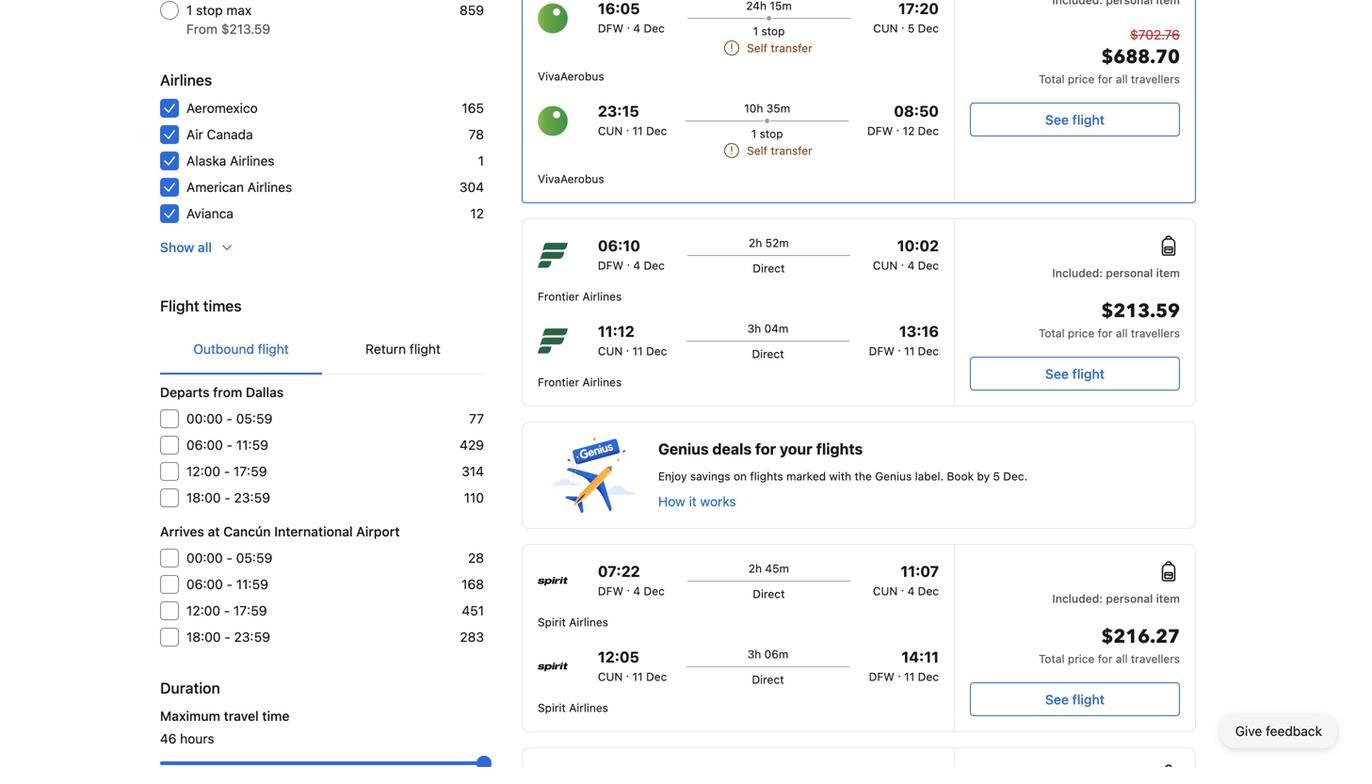 Task type: vqa. For each thing, say whether or not it's contained in the screenshot.


Task type: describe. For each thing, give the bounding box(es) containing it.
$213.59 total price for all travellers
[[1039, 299, 1180, 340]]

4 for 10:02
[[907, 259, 915, 272]]

how
[[658, 494, 685, 509]]

total inside $702.76 $688.70 total price for all travellers
[[1039, 73, 1065, 86]]

see flight for $702.76
[[1045, 112, 1105, 128]]

how it works
[[658, 494, 736, 509]]

05:59 for dallas
[[236, 411, 273, 427]]

canada
[[207, 127, 253, 142]]

11:12 cun . 11 dec
[[598, 323, 667, 358]]

2h 52m
[[749, 236, 789, 250]]

$213.59 inside the $213.59 total price for all travellers
[[1101, 299, 1180, 324]]

cancún
[[223, 524, 271, 540]]

3h for $216.27
[[747, 648, 761, 661]]

2h 45m
[[748, 562, 789, 575]]

04m
[[764, 322, 789, 335]]

maximum travel time 46 hours
[[160, 709, 290, 747]]

4 for 07:22
[[633, 585, 640, 598]]

dfw . 4 dec
[[598, 18, 665, 35]]

1 up 10h
[[753, 24, 758, 38]]

it
[[689, 494, 697, 509]]

- for 283
[[224, 630, 230, 645]]

06:00 - 11:59 for from
[[186, 437, 268, 453]]

stop inside the 1 stop max from $213.59
[[196, 2, 223, 18]]

. for 07:22
[[627, 581, 630, 594]]

0 horizontal spatial 12
[[470, 206, 484, 221]]

see flight button for $702.76
[[970, 103, 1180, 137]]

2h for $213.59
[[749, 236, 762, 250]]

cun for 11:12
[[598, 345, 623, 358]]

11:12
[[598, 323, 634, 340]]

. for 11:07
[[901, 581, 904, 594]]

dfw for 06:10
[[598, 259, 624, 272]]

for inside $702.76 $688.70 total price for all travellers
[[1098, 73, 1113, 86]]

travellers for $216.27
[[1131, 653, 1180, 666]]

return flight
[[366, 341, 441, 357]]

dec.
[[1003, 470, 1028, 483]]

. for 08:50
[[896, 121, 899, 134]]

dfw for 14:11
[[869, 670, 894, 684]]

at
[[208, 524, 220, 540]]

price for $213.59
[[1068, 327, 1095, 340]]

2 self from the top
[[747, 144, 767, 157]]

airlines up 11:12
[[582, 290, 622, 303]]

. for 14:11
[[898, 667, 901, 680]]

how it works button
[[658, 493, 1180, 511]]

77
[[469, 411, 484, 427]]

1 stop for dfw
[[751, 127, 783, 140]]

1 self transfer from the top
[[747, 41, 812, 55]]

outbound flight button
[[160, 325, 322, 374]]

00:00 - 05:59 for at
[[186, 550, 273, 566]]

flight
[[160, 297, 199, 315]]

give
[[1235, 724, 1262, 739]]

flight times
[[160, 297, 242, 315]]

stop for dfw
[[761, 24, 785, 38]]

08:50 dfw . 12 dec
[[867, 102, 939, 137]]

06:00 - 11:59 for at
[[186, 577, 268, 592]]

11:59 for cancún
[[236, 577, 268, 592]]

dec for 07:22
[[644, 585, 665, 598]]

included: personal item for $216.27
[[1052, 592, 1180, 606]]

1 frontier airlines from the top
[[538, 290, 622, 303]]

air canada
[[186, 127, 253, 142]]

alaska airlines
[[186, 153, 275, 169]]

direct for 07:22
[[753, 588, 785, 601]]

46
[[160, 731, 176, 747]]

314
[[462, 464, 484, 479]]

airlines up 12:05
[[569, 616, 608, 629]]

$702.76 $688.70 total price for all travellers
[[1039, 27, 1180, 86]]

78
[[469, 127, 484, 142]]

all inside $216.27 total price for all travellers
[[1116, 653, 1128, 666]]

$216.27
[[1101, 624, 1180, 650]]

american
[[186, 179, 244, 195]]

1 down 10h
[[751, 127, 756, 140]]

06:00 for arrives
[[186, 577, 223, 592]]

35m
[[766, 102, 790, 115]]

2 transfer from the top
[[771, 144, 812, 157]]

dfw for 13:16
[[869, 345, 894, 358]]

dec inside cun . 5 dec
[[918, 22, 939, 35]]

$216.27 total price for all travellers
[[1039, 624, 1180, 666]]

hours
[[180, 731, 214, 747]]

2 spirit from the top
[[538, 702, 566, 715]]

1 horizontal spatial 5
[[993, 470, 1000, 483]]

enjoy
[[658, 470, 687, 483]]

00:00 for arrives
[[186, 550, 223, 566]]

12:05
[[598, 648, 639, 666]]

$688.70
[[1101, 44, 1180, 70]]

dfw for 08:50
[[867, 124, 893, 137]]

from
[[186, 21, 218, 37]]

4 inside dfw . 4 dec
[[633, 22, 640, 35]]

feedback
[[1266, 724, 1322, 739]]

on
[[734, 470, 747, 483]]

12:05 cun . 11 dec
[[598, 648, 667, 684]]

included: for $213.59
[[1052, 267, 1103, 280]]

savings
[[690, 470, 730, 483]]

genius image
[[553, 438, 636, 513]]

18:00 - 23:59 for at
[[186, 630, 270, 645]]

11:07 cun . 4 dec
[[873, 563, 939, 598]]

1 spirit from the top
[[538, 616, 566, 629]]

airlines down 12:05
[[569, 702, 608, 715]]

direct for 06:10
[[753, 262, 785, 275]]

. inside dfw . 4 dec
[[627, 18, 630, 31]]

1 transfer from the top
[[771, 41, 812, 55]]

3h 06m
[[747, 648, 788, 661]]

flight for $216.27
[[1072, 692, 1105, 708]]

flight for $702.76
[[1072, 112, 1105, 128]]

- for 314
[[224, 464, 230, 479]]

deals
[[712, 440, 752, 458]]

for inside $216.27 total price for all travellers
[[1098, 653, 1113, 666]]

aeromexico
[[186, 100, 258, 116]]

1 frontier from the top
[[538, 290, 579, 303]]

17:59 for cancún
[[234, 603, 267, 619]]

05:59 for cancún
[[236, 550, 273, 566]]

18:00 for departs
[[186, 490, 221, 506]]

international
[[274, 524, 353, 540]]

duration
[[160, 679, 220, 697]]

times
[[203, 297, 242, 315]]

06:10
[[598, 237, 640, 255]]

show all
[[160, 240, 212, 255]]

$213.59 inside the 1 stop max from $213.59
[[221, 21, 270, 37]]

dec for 13:16
[[918, 345, 939, 358]]

. for 10:02
[[901, 255, 904, 268]]

your
[[780, 440, 813, 458]]

direct for 11:12
[[752, 347, 784, 361]]

12:00 for arrives
[[186, 603, 220, 619]]

see flight for $213.59
[[1045, 366, 1105, 382]]

1 vertical spatial flights
[[750, 470, 783, 483]]

alaska
[[186, 153, 226, 169]]

return
[[366, 341, 406, 357]]

2 frontier airlines from the top
[[538, 376, 622, 389]]

departs from dallas
[[160, 385, 284, 400]]

dec for 11:07
[[918, 585, 939, 598]]

cun for 23:15
[[598, 124, 623, 137]]

00:00 - 05:59 for from
[[186, 411, 273, 427]]

0 vertical spatial flights
[[816, 440, 863, 458]]

2 spirit airlines from the top
[[538, 702, 608, 715]]

3h 04m
[[747, 322, 789, 335]]

cun for 10:02
[[873, 259, 898, 272]]

give feedback button
[[1220, 715, 1337, 749]]

. for 12:05
[[626, 667, 629, 680]]

429
[[460, 437, 484, 453]]

2 self transfer from the top
[[747, 144, 812, 157]]

dfw inside dfw . 4 dec
[[598, 22, 624, 35]]

from
[[213, 385, 242, 400]]

1 self from the top
[[747, 41, 767, 55]]

total for $216.27
[[1039, 653, 1065, 666]]

enjoy savings on flights marked with the genius label. book by 5 dec.
[[658, 470, 1028, 483]]

11:59 for dallas
[[236, 437, 268, 453]]

departs
[[160, 385, 210, 400]]

see flight button for $213.59
[[970, 357, 1180, 391]]

see flight for $216.27
[[1045, 692, 1105, 708]]

airport
[[356, 524, 400, 540]]

13:16
[[899, 323, 939, 340]]

165
[[462, 100, 484, 116]]

maximum
[[160, 709, 220, 724]]

dallas
[[246, 385, 284, 400]]

- for 429
[[227, 437, 233, 453]]

2 frontier from the top
[[538, 376, 579, 389]]

12:00 - 17:59 for from
[[186, 464, 267, 479]]

genius deals for your flights
[[658, 440, 863, 458]]

air
[[186, 127, 203, 142]]

outbound flight
[[193, 341, 289, 357]]

dfw for 07:22
[[598, 585, 624, 598]]

with
[[829, 470, 851, 483]]



Task type: locate. For each thing, give the bounding box(es) containing it.
max
[[226, 2, 252, 18]]

12 inside 08:50 dfw . 12 dec
[[903, 124, 915, 137]]

11 down 23:15
[[632, 124, 643, 137]]

2 total from the top
[[1039, 327, 1065, 340]]

1 12:00 from the top
[[186, 464, 220, 479]]

dfw inside 07:22 dfw . 4 dec
[[598, 585, 624, 598]]

0 vertical spatial item
[[1156, 267, 1180, 280]]

1 down 78
[[478, 153, 484, 169]]

2 included: personal item from the top
[[1052, 592, 1180, 606]]

. inside 13:16 dfw . 11 dec
[[898, 341, 901, 354]]

2 3h from the top
[[747, 648, 761, 661]]

transfer
[[771, 41, 812, 55], [771, 144, 812, 157]]

1 up from
[[186, 2, 192, 18]]

cun inside cun . 5 dec
[[873, 22, 898, 35]]

1 17:59 from the top
[[234, 464, 267, 479]]

direct down 3h 06m
[[752, 673, 784, 686]]

11 for 12:05
[[632, 670, 643, 684]]

0 vertical spatial 06:00 - 11:59
[[186, 437, 268, 453]]

06:00 - 11:59
[[186, 437, 268, 453], [186, 577, 268, 592]]

total for $213.59
[[1039, 327, 1065, 340]]

2 item from the top
[[1156, 592, 1180, 606]]

110
[[464, 490, 484, 506]]

cun
[[873, 22, 898, 35], [598, 124, 623, 137], [873, 259, 898, 272], [598, 345, 623, 358], [873, 585, 898, 598], [598, 670, 623, 684]]

see for $216.27
[[1045, 692, 1069, 708]]

12:00 up at
[[186, 464, 220, 479]]

1 vertical spatial 17:59
[[234, 603, 267, 619]]

airlines
[[160, 71, 212, 89], [230, 153, 275, 169], [247, 179, 292, 195], [582, 290, 622, 303], [582, 376, 622, 389], [569, 616, 608, 629], [569, 702, 608, 715]]

- for 168
[[227, 577, 233, 592]]

frontier
[[538, 290, 579, 303], [538, 376, 579, 389]]

1 included: from the top
[[1052, 267, 1103, 280]]

18:00 - 23:59
[[186, 490, 270, 506], [186, 630, 270, 645]]

time
[[262, 709, 290, 724]]

cun for 12:05
[[598, 670, 623, 684]]

07:22
[[598, 563, 640, 581]]

included: for $216.27
[[1052, 592, 1103, 606]]

. inside "06:10 dfw . 4 dec"
[[627, 255, 630, 268]]

2h left the 52m in the top right of the page
[[749, 236, 762, 250]]

00:00 - 05:59
[[186, 411, 273, 427], [186, 550, 273, 566]]

see flight button down $702.76 $688.70 total price for all travellers
[[970, 103, 1180, 137]]

cun inside 10:02 cun . 4 dec
[[873, 259, 898, 272]]

3h
[[747, 322, 761, 335], [747, 648, 761, 661]]

1 vertical spatial personal
[[1106, 592, 1153, 606]]

1 horizontal spatial $213.59
[[1101, 299, 1180, 324]]

price inside $702.76 $688.70 total price for all travellers
[[1068, 73, 1095, 86]]

0 vertical spatial spirit
[[538, 616, 566, 629]]

item for $216.27
[[1156, 592, 1180, 606]]

tab list containing outbound flight
[[160, 325, 484, 376]]

1 12:00 - 17:59 from the top
[[186, 464, 267, 479]]

0 vertical spatial 06:00
[[186, 437, 223, 453]]

.
[[627, 18, 630, 31], [901, 18, 905, 31], [626, 121, 629, 134], [896, 121, 899, 134], [627, 255, 630, 268], [901, 255, 904, 268], [626, 341, 629, 354], [898, 341, 901, 354], [627, 581, 630, 594], [901, 581, 904, 594], [626, 667, 629, 680], [898, 667, 901, 680]]

2 12:00 - 17:59 from the top
[[186, 603, 267, 619]]

dec inside 08:50 dfw . 12 dec
[[918, 124, 939, 137]]

2 vertical spatial see flight
[[1045, 692, 1105, 708]]

dec
[[644, 22, 665, 35], [918, 22, 939, 35], [646, 124, 667, 137], [918, 124, 939, 137], [644, 259, 665, 272], [918, 259, 939, 272], [646, 345, 667, 358], [918, 345, 939, 358], [644, 585, 665, 598], [918, 585, 939, 598], [646, 670, 667, 684], [918, 670, 939, 684]]

1 vertical spatial 3h
[[747, 648, 761, 661]]

1 vertical spatial self
[[747, 144, 767, 157]]

. down "13:16"
[[898, 341, 901, 354]]

. inside 07:22 dfw . 4 dec
[[627, 581, 630, 594]]

0 vertical spatial 18:00 - 23:59
[[186, 490, 270, 506]]

0 vertical spatial personal
[[1106, 267, 1153, 280]]

stop
[[196, 2, 223, 18], [761, 24, 785, 38], [760, 127, 783, 140]]

see flight down $216.27 total price for all travellers
[[1045, 692, 1105, 708]]

dec for 12:05
[[646, 670, 667, 684]]

. inside the 23:15 cun . 11 dec
[[626, 121, 629, 134]]

13:16 dfw . 11 dec
[[869, 323, 939, 358]]

. down 11:12
[[626, 341, 629, 354]]

2 vertical spatial price
[[1068, 653, 1095, 666]]

1 total from the top
[[1039, 73, 1065, 86]]

0 vertical spatial travellers
[[1131, 73, 1180, 86]]

stop for cun
[[760, 127, 783, 140]]

all inside $702.76 $688.70 total price for all travellers
[[1116, 73, 1128, 86]]

11 inside 11:12 cun . 11 dec
[[632, 345, 643, 358]]

0 vertical spatial self
[[747, 41, 767, 55]]

see flight button
[[970, 103, 1180, 137], [970, 357, 1180, 391], [970, 683, 1180, 717]]

05:59 down dallas
[[236, 411, 273, 427]]

1 11:59 from the top
[[236, 437, 268, 453]]

tab list
[[160, 325, 484, 376]]

- for 77
[[226, 411, 233, 427]]

. inside cun . 5 dec
[[901, 18, 905, 31]]

dfw inside 08:50 dfw . 12 dec
[[867, 124, 893, 137]]

for inside the $213.59 total price for all travellers
[[1098, 327, 1113, 340]]

11:59 down dallas
[[236, 437, 268, 453]]

stop up 35m
[[761, 24, 785, 38]]

2 vertical spatial see flight button
[[970, 683, 1180, 717]]

. inside 11:07 cun . 4 dec
[[901, 581, 904, 594]]

12:00
[[186, 464, 220, 479], [186, 603, 220, 619]]

all inside the $213.59 total price for all travellers
[[1116, 327, 1128, 340]]

12:00 - 17:59 up at
[[186, 464, 267, 479]]

1 vertical spatial travellers
[[1131, 327, 1180, 340]]

11:07
[[901, 563, 939, 581]]

08:50
[[894, 102, 939, 120]]

11 for 14:11
[[904, 670, 915, 684]]

marked
[[786, 470, 826, 483]]

17:59 down cancún on the bottom of page
[[234, 603, 267, 619]]

2 personal from the top
[[1106, 592, 1153, 606]]

direct for 12:05
[[752, 673, 784, 686]]

transfer down 35m
[[771, 144, 812, 157]]

travellers inside $216.27 total price for all travellers
[[1131, 653, 1180, 666]]

personal up $216.27
[[1106, 592, 1153, 606]]

see down the $213.59 total price for all travellers
[[1045, 366, 1069, 382]]

. inside 08:50 dfw . 12 dec
[[896, 121, 899, 134]]

1 vertical spatial 06:00 - 11:59
[[186, 577, 268, 592]]

11 inside 14:11 dfw . 11 dec
[[904, 670, 915, 684]]

1 2h from the top
[[749, 236, 762, 250]]

1 vertical spatial 1 stop
[[751, 127, 783, 140]]

2h
[[749, 236, 762, 250], [748, 562, 762, 575]]

23:15
[[598, 102, 639, 120]]

direct down 3h 04m
[[752, 347, 784, 361]]

45m
[[765, 562, 789, 575]]

3h for $213.59
[[747, 322, 761, 335]]

11 inside the 23:15 cun . 11 dec
[[632, 124, 643, 137]]

avianca
[[186, 206, 233, 221]]

2 12:00 from the top
[[186, 603, 220, 619]]

self transfer down 35m
[[747, 144, 812, 157]]

1 vertical spatial see flight button
[[970, 357, 1180, 391]]

by
[[977, 470, 990, 483]]

5 inside cun . 5 dec
[[908, 22, 915, 35]]

06:00 down departs from dallas
[[186, 437, 223, 453]]

dfw inside 14:11 dfw . 11 dec
[[869, 670, 894, 684]]

10:02
[[897, 237, 939, 255]]

cun down 23:15
[[598, 124, 623, 137]]

4 inside 10:02 cun . 4 dec
[[907, 259, 915, 272]]

. down 06:10
[[627, 255, 630, 268]]

0 vertical spatial 05:59
[[236, 411, 273, 427]]

0 vertical spatial 3h
[[747, 322, 761, 335]]

4 for 11:07
[[907, 585, 915, 598]]

4 down 07:22 on the left bottom of page
[[633, 585, 640, 598]]

18:00 up at
[[186, 490, 221, 506]]

flight right return
[[409, 341, 441, 357]]

travellers
[[1131, 73, 1180, 86], [1131, 327, 1180, 340], [1131, 653, 1180, 666]]

2 05:59 from the top
[[236, 550, 273, 566]]

2 vertical spatial see
[[1045, 692, 1069, 708]]

1 vertical spatial spirit
[[538, 702, 566, 715]]

1 item from the top
[[1156, 267, 1180, 280]]

0 vertical spatial 2h
[[749, 236, 762, 250]]

dec for 23:15
[[646, 124, 667, 137]]

2 vertical spatial total
[[1039, 653, 1065, 666]]

1 vivaaerobus from the top
[[538, 70, 604, 83]]

dec inside "06:10 dfw . 4 dec"
[[644, 259, 665, 272]]

4 up 23:15
[[633, 22, 640, 35]]

1 06:00 from the top
[[186, 437, 223, 453]]

1 vertical spatial frontier airlines
[[538, 376, 622, 389]]

1 vertical spatial spirit airlines
[[538, 702, 608, 715]]

cun inside 11:07 cun . 4 dec
[[873, 585, 898, 598]]

direct
[[753, 262, 785, 275], [752, 347, 784, 361], [753, 588, 785, 601], [752, 673, 784, 686]]

dec inside 11:07 cun . 4 dec
[[918, 585, 939, 598]]

05:59
[[236, 411, 273, 427], [236, 550, 273, 566]]

flight
[[1072, 112, 1105, 128], [258, 341, 289, 357], [409, 341, 441, 357], [1072, 366, 1105, 382], [1072, 692, 1105, 708]]

17:59 up cancún on the bottom of page
[[234, 464, 267, 479]]

. up 23:15
[[627, 18, 630, 31]]

. for 11:12
[[626, 341, 629, 354]]

0 vertical spatial included:
[[1052, 267, 1103, 280]]

dec for 10:02
[[918, 259, 939, 272]]

11 inside '12:05 cun . 11 dec'
[[632, 670, 643, 684]]

. for 23:15
[[626, 121, 629, 134]]

1 vertical spatial 05:59
[[236, 550, 273, 566]]

23:59 for cancún
[[234, 630, 270, 645]]

self transfer up 35m
[[747, 41, 812, 55]]

0 vertical spatial genius
[[658, 440, 709, 458]]

airlines down 'alaska airlines'
[[247, 179, 292, 195]]

1 vertical spatial self transfer
[[747, 144, 812, 157]]

0 vertical spatial 12
[[903, 124, 915, 137]]

airlines up aeromexico
[[160, 71, 212, 89]]

1 travellers from the top
[[1131, 73, 1180, 86]]

self up 10h
[[747, 41, 767, 55]]

304
[[459, 179, 484, 195]]

0 vertical spatial 1 stop
[[753, 24, 785, 38]]

1 vertical spatial 18:00
[[186, 630, 221, 645]]

see flight button down $216.27 total price for all travellers
[[970, 683, 1180, 717]]

2 vertical spatial travellers
[[1131, 653, 1180, 666]]

dfw inside 13:16 dfw . 11 dec
[[869, 345, 894, 358]]

self transfer
[[747, 41, 812, 55], [747, 144, 812, 157]]

0 horizontal spatial flights
[[750, 470, 783, 483]]

4 down 11:07
[[907, 585, 915, 598]]

4 inside "06:10 dfw . 4 dec"
[[633, 259, 640, 272]]

3 total from the top
[[1039, 653, 1065, 666]]

12:00 - 17:59 for at
[[186, 603, 267, 619]]

genius up enjoy
[[658, 440, 709, 458]]

11 down 11:12
[[632, 345, 643, 358]]

2h left 45m
[[748, 562, 762, 575]]

0 vertical spatial 12:00
[[186, 464, 220, 479]]

3h left "04m"
[[747, 322, 761, 335]]

stop up from
[[196, 2, 223, 18]]

1 vertical spatial 23:59
[[234, 630, 270, 645]]

2h for $216.27
[[748, 562, 762, 575]]

give feedback
[[1235, 724, 1322, 739]]

0 vertical spatial self transfer
[[747, 41, 812, 55]]

06:10 dfw . 4 dec
[[598, 237, 665, 272]]

17:59 for dallas
[[234, 464, 267, 479]]

0 horizontal spatial $213.59
[[221, 21, 270, 37]]

3 see from the top
[[1045, 692, 1069, 708]]

11 for 13:16
[[904, 345, 915, 358]]

1 vertical spatial vivaaerobus
[[538, 172, 604, 186]]

- for 110
[[224, 490, 230, 506]]

0 vertical spatial price
[[1068, 73, 1095, 86]]

1 inside the 1 stop max from $213.59
[[186, 2, 192, 18]]

23:59
[[234, 490, 270, 506], [234, 630, 270, 645]]

dec inside 11:12 cun . 11 dec
[[646, 345, 667, 358]]

00:00 for departs
[[186, 411, 223, 427]]

travellers for $213.59
[[1131, 327, 1180, 340]]

06m
[[764, 648, 788, 661]]

flight for $213.59
[[1072, 366, 1105, 382]]

07:22 dfw . 4 dec
[[598, 563, 665, 598]]

0 vertical spatial included: personal item
[[1052, 267, 1180, 280]]

dec inside 13:16 dfw . 11 dec
[[918, 345, 939, 358]]

0 vertical spatial frontier
[[538, 290, 579, 303]]

1 06:00 - 11:59 from the top
[[186, 437, 268, 453]]

included: personal item for $213.59
[[1052, 267, 1180, 280]]

transfer up 35m
[[771, 41, 812, 55]]

dec for 11:12
[[646, 345, 667, 358]]

total inside $216.27 total price for all travellers
[[1039, 653, 1065, 666]]

for
[[1098, 73, 1113, 86], [1098, 327, 1113, 340], [755, 440, 776, 458], [1098, 653, 1113, 666]]

flights up with
[[816, 440, 863, 458]]

dec inside 07:22 dfw . 4 dec
[[644, 585, 665, 598]]

2 00:00 - 05:59 from the top
[[186, 550, 273, 566]]

11 inside 13:16 dfw . 11 dec
[[904, 345, 915, 358]]

dec inside 10:02 cun . 4 dec
[[918, 259, 939, 272]]

airlines up american airlines
[[230, 153, 275, 169]]

10:02 cun . 4 dec
[[873, 237, 939, 272]]

5 right by
[[993, 470, 1000, 483]]

10h 35m
[[744, 102, 790, 115]]

. inside 10:02 cun . 4 dec
[[901, 255, 904, 268]]

. inside '12:05 cun . 11 dec'
[[626, 667, 629, 680]]

-
[[226, 411, 233, 427], [227, 437, 233, 453], [224, 464, 230, 479], [224, 490, 230, 506], [226, 550, 233, 566], [227, 577, 233, 592], [224, 603, 230, 619], [224, 630, 230, 645]]

4 inside 11:07 cun . 4 dec
[[907, 585, 915, 598]]

0 vertical spatial frontier airlines
[[538, 290, 622, 303]]

0 vertical spatial spirit airlines
[[538, 616, 608, 629]]

12:00 up 'duration'
[[186, 603, 220, 619]]

3 travellers from the top
[[1131, 653, 1180, 666]]

0 vertical spatial 00:00 - 05:59
[[186, 411, 273, 427]]

item up the $213.59 total price for all travellers
[[1156, 267, 1180, 280]]

dec inside 14:11 dfw . 11 dec
[[918, 670, 939, 684]]

1 23:59 from the top
[[234, 490, 270, 506]]

00:00 down departs from dallas
[[186, 411, 223, 427]]

18:00 - 23:59 up at
[[186, 490, 270, 506]]

return flight button
[[322, 325, 484, 374]]

personal for $213.59
[[1106, 267, 1153, 280]]

1 3h from the top
[[747, 322, 761, 335]]

2 2h from the top
[[748, 562, 762, 575]]

1 vertical spatial total
[[1039, 327, 1065, 340]]

1 stop down 10h 35m
[[751, 127, 783, 140]]

2 vivaaerobus from the top
[[538, 172, 604, 186]]

. up 08:50
[[901, 18, 905, 31]]

see down $702.76 $688.70 total price for all travellers
[[1045, 112, 1069, 128]]

- for 451
[[224, 603, 230, 619]]

283
[[460, 630, 484, 645]]

1 vertical spatial 06:00
[[186, 577, 223, 592]]

genius
[[658, 440, 709, 458], [875, 470, 912, 483]]

0 horizontal spatial genius
[[658, 440, 709, 458]]

2 see flight button from the top
[[970, 357, 1180, 391]]

dec for 06:10
[[644, 259, 665, 272]]

4 down 06:10
[[633, 259, 640, 272]]

1 stop max from $213.59
[[186, 2, 270, 37]]

1 stop up 10h 35m
[[753, 24, 785, 38]]

dec inside dfw . 4 dec
[[644, 22, 665, 35]]

1 vertical spatial included: personal item
[[1052, 592, 1180, 606]]

item for $213.59
[[1156, 267, 1180, 280]]

4 down 10:02
[[907, 259, 915, 272]]

23:59 for dallas
[[234, 490, 270, 506]]

self down 10h
[[747, 144, 767, 157]]

168
[[462, 577, 484, 592]]

show all button
[[153, 231, 242, 265]]

price for $216.27
[[1068, 653, 1095, 666]]

0 vertical spatial 11:59
[[236, 437, 268, 453]]

17:59
[[234, 464, 267, 479], [234, 603, 267, 619]]

1 vertical spatial genius
[[875, 470, 912, 483]]

0 vertical spatial 12:00 - 17:59
[[186, 464, 267, 479]]

4 for 06:10
[[633, 259, 640, 272]]

1 18:00 from the top
[[186, 490, 221, 506]]

0 vertical spatial stop
[[196, 2, 223, 18]]

06:00 for departs
[[186, 437, 223, 453]]

- for 28
[[226, 550, 233, 566]]

1 vertical spatial 00:00
[[186, 550, 223, 566]]

american airlines
[[186, 179, 292, 195]]

airlines down 11:12 cun . 11 dec
[[582, 376, 622, 389]]

see for $702.76
[[1045, 112, 1069, 128]]

travel
[[224, 709, 259, 724]]

1 vertical spatial price
[[1068, 327, 1095, 340]]

1 18:00 - 23:59 from the top
[[186, 490, 270, 506]]

1 see flight from the top
[[1045, 112, 1105, 128]]

personal for $216.27
[[1106, 592, 1153, 606]]

cun inside '12:05 cun . 11 dec'
[[598, 670, 623, 684]]

12:00 - 17:59 down at
[[186, 603, 267, 619]]

1 stop for cun
[[753, 24, 785, 38]]

2 06:00 from the top
[[186, 577, 223, 592]]

11 down 14:11
[[904, 670, 915, 684]]

show
[[160, 240, 194, 255]]

1 vertical spatial 11:59
[[236, 577, 268, 592]]

cun for 11:07
[[873, 585, 898, 598]]

1 vertical spatial stop
[[761, 24, 785, 38]]

859
[[459, 2, 484, 18]]

2 06:00 - 11:59 from the top
[[186, 577, 268, 592]]

1 00:00 - 05:59 from the top
[[186, 411, 273, 427]]

06:00 down at
[[186, 577, 223, 592]]

28
[[468, 550, 484, 566]]

see down $216.27 total price for all travellers
[[1045, 692, 1069, 708]]

included: personal item up $216.27
[[1052, 592, 1180, 606]]

label.
[[915, 470, 944, 483]]

2 23:59 from the top
[[234, 630, 270, 645]]

see flight down the $213.59 total price for all travellers
[[1045, 366, 1105, 382]]

1 horizontal spatial genius
[[875, 470, 912, 483]]

2 11:59 from the top
[[236, 577, 268, 592]]

0 vertical spatial 5
[[908, 22, 915, 35]]

2 00:00 from the top
[[186, 550, 223, 566]]

travellers inside $702.76 $688.70 total price for all travellers
[[1131, 73, 1180, 86]]

cun inside the 23:15 cun . 11 dec
[[598, 124, 623, 137]]

dec for 14:11
[[918, 670, 939, 684]]

included: up the $213.59 total price for all travellers
[[1052, 267, 1103, 280]]

price inside the $213.59 total price for all travellers
[[1068, 327, 1095, 340]]

included: personal item
[[1052, 267, 1180, 280], [1052, 592, 1180, 606]]

06:00 - 11:59 down from
[[186, 437, 268, 453]]

$702.76
[[1130, 27, 1180, 42]]

the
[[855, 470, 872, 483]]

see flight button for $216.27
[[970, 683, 1180, 717]]

18:00 for arrives
[[186, 630, 221, 645]]

1 vertical spatial included:
[[1052, 592, 1103, 606]]

0 horizontal spatial 5
[[908, 22, 915, 35]]

1 vertical spatial transfer
[[771, 144, 812, 157]]

2 travellers from the top
[[1131, 327, 1180, 340]]

flight down the $213.59 total price for all travellers
[[1072, 366, 1105, 382]]

0 vertical spatial see flight button
[[970, 103, 1180, 137]]

frontier airlines down 11:12
[[538, 376, 622, 389]]

0 vertical spatial see
[[1045, 112, 1069, 128]]

1 spirit airlines from the top
[[538, 616, 608, 629]]

18:00 - 23:59 for from
[[186, 490, 270, 506]]

dec inside the 23:15 cun . 11 dec
[[646, 124, 667, 137]]

direct down 2h 52m
[[753, 262, 785, 275]]

1 00:00 from the top
[[186, 411, 223, 427]]

2 see from the top
[[1045, 366, 1069, 382]]

spirit airlines down 12:05
[[538, 702, 608, 715]]

00:00 - 05:59 down from
[[186, 411, 273, 427]]

cun . 5 dec
[[873, 18, 939, 35]]

flights right on
[[750, 470, 783, 483]]

cun up 08:50
[[873, 22, 898, 35]]

. down 08:50
[[896, 121, 899, 134]]

0 vertical spatial transfer
[[771, 41, 812, 55]]

vivaaerobus up 23:15
[[538, 70, 604, 83]]

0 vertical spatial vivaaerobus
[[538, 70, 604, 83]]

18:00 - 23:59 up 'duration'
[[186, 630, 270, 645]]

1 vertical spatial 12:00
[[186, 603, 220, 619]]

3 see flight button from the top
[[970, 683, 1180, 717]]

0 vertical spatial 00:00
[[186, 411, 223, 427]]

dec inside '12:05 cun . 11 dec'
[[646, 670, 667, 684]]

0 vertical spatial see flight
[[1045, 112, 1105, 128]]

4
[[633, 22, 640, 35], [633, 259, 640, 272], [907, 259, 915, 272], [633, 585, 640, 598], [907, 585, 915, 598]]

0 vertical spatial 23:59
[[234, 490, 270, 506]]

included: personal item up the $213.59 total price for all travellers
[[1052, 267, 1180, 280]]

. inside 14:11 dfw . 11 dec
[[898, 667, 901, 680]]

outbound
[[193, 341, 254, 357]]

dfw inside "06:10 dfw . 4 dec"
[[598, 259, 624, 272]]

1 vertical spatial 12
[[470, 206, 484, 221]]

flight down $216.27 total price for all travellers
[[1072, 692, 1105, 708]]

2 18:00 - 23:59 from the top
[[186, 630, 270, 645]]

personal up the $213.59 total price for all travellers
[[1106, 267, 1153, 280]]

1 vertical spatial see flight
[[1045, 366, 1105, 382]]

1 vertical spatial 5
[[993, 470, 1000, 483]]

11:59 down cancún on the bottom of page
[[236, 577, 268, 592]]

2 vertical spatial stop
[[760, 127, 783, 140]]

12:00 - 17:59
[[186, 464, 267, 479], [186, 603, 267, 619]]

1 vertical spatial see
[[1045, 366, 1069, 382]]

all
[[1116, 73, 1128, 86], [198, 240, 212, 255], [1116, 327, 1128, 340], [1116, 653, 1128, 666]]

2 included: from the top
[[1052, 592, 1103, 606]]

14:11 dfw . 11 dec
[[869, 648, 939, 684]]

. down 11:07 cun . 4 dec
[[898, 667, 901, 680]]

1 vertical spatial 18:00 - 23:59
[[186, 630, 270, 645]]

00:00 down at
[[186, 550, 223, 566]]

11 for 23:15
[[632, 124, 643, 137]]

. for 13:16
[[898, 341, 901, 354]]

see flight button down the $213.59 total price for all travellers
[[970, 357, 1180, 391]]

1 vertical spatial 12:00 - 17:59
[[186, 603, 267, 619]]

1 price from the top
[[1068, 73, 1095, 86]]

1 included: personal item from the top
[[1052, 267, 1180, 280]]

cun inside 11:12 cun . 11 dec
[[598, 345, 623, 358]]

451
[[462, 603, 484, 619]]

2 17:59 from the top
[[234, 603, 267, 619]]

1 see flight button from the top
[[970, 103, 1180, 137]]

12 down 304
[[470, 206, 484, 221]]

1 horizontal spatial flights
[[816, 440, 863, 458]]

flight down $702.76 $688.70 total price for all travellers
[[1072, 112, 1105, 128]]

1 vertical spatial $213.59
[[1101, 299, 1180, 324]]

1 horizontal spatial 12
[[903, 124, 915, 137]]

travellers inside the $213.59 total price for all travellers
[[1131, 327, 1180, 340]]

4 inside 07:22 dfw . 4 dec
[[633, 585, 640, 598]]

00:00 - 05:59 down at
[[186, 550, 273, 566]]

1 personal from the top
[[1106, 267, 1153, 280]]

1 vertical spatial item
[[1156, 592, 1180, 606]]

0 vertical spatial $213.59
[[221, 21, 270, 37]]

1 vertical spatial 00:00 - 05:59
[[186, 550, 273, 566]]

total inside the $213.59 total price for all travellers
[[1039, 327, 1065, 340]]

11 down 12:05
[[632, 670, 643, 684]]

. for 06:10
[[627, 255, 630, 268]]

item up $216.27
[[1156, 592, 1180, 606]]

all inside button
[[198, 240, 212, 255]]

3 price from the top
[[1068, 653, 1095, 666]]

item
[[1156, 267, 1180, 280], [1156, 592, 1180, 606]]

1 05:59 from the top
[[236, 411, 273, 427]]

dec for 08:50
[[918, 124, 939, 137]]

1 vertical spatial 2h
[[748, 562, 762, 575]]

cun down 10:02
[[873, 259, 898, 272]]

flight up dallas
[[258, 341, 289, 357]]

2 see flight from the top
[[1045, 366, 1105, 382]]

3 see flight from the top
[[1045, 692, 1105, 708]]

vivaaerobus up 06:10
[[538, 172, 604, 186]]

11 for 11:12
[[632, 345, 643, 358]]

. down 07:22 on the left bottom of page
[[627, 581, 630, 594]]

0 vertical spatial 17:59
[[234, 464, 267, 479]]

included: up $216.27 total price for all travellers
[[1052, 592, 1103, 606]]

2 18:00 from the top
[[186, 630, 221, 645]]

arrives at cancún international airport
[[160, 524, 400, 540]]

genius right the the
[[875, 470, 912, 483]]

2 price from the top
[[1068, 327, 1095, 340]]

12:00 for departs
[[186, 464, 220, 479]]

3h left the 06m
[[747, 648, 761, 661]]

1 see from the top
[[1045, 112, 1069, 128]]

. inside 11:12 cun . 11 dec
[[626, 341, 629, 354]]

price inside $216.27 total price for all travellers
[[1068, 653, 1095, 666]]

1 vertical spatial frontier
[[538, 376, 579, 389]]

. down 23:15
[[626, 121, 629, 134]]

0 vertical spatial total
[[1039, 73, 1065, 86]]

stop down 10h 35m
[[760, 127, 783, 140]]

23:59 up travel
[[234, 630, 270, 645]]

0 vertical spatial 18:00
[[186, 490, 221, 506]]



